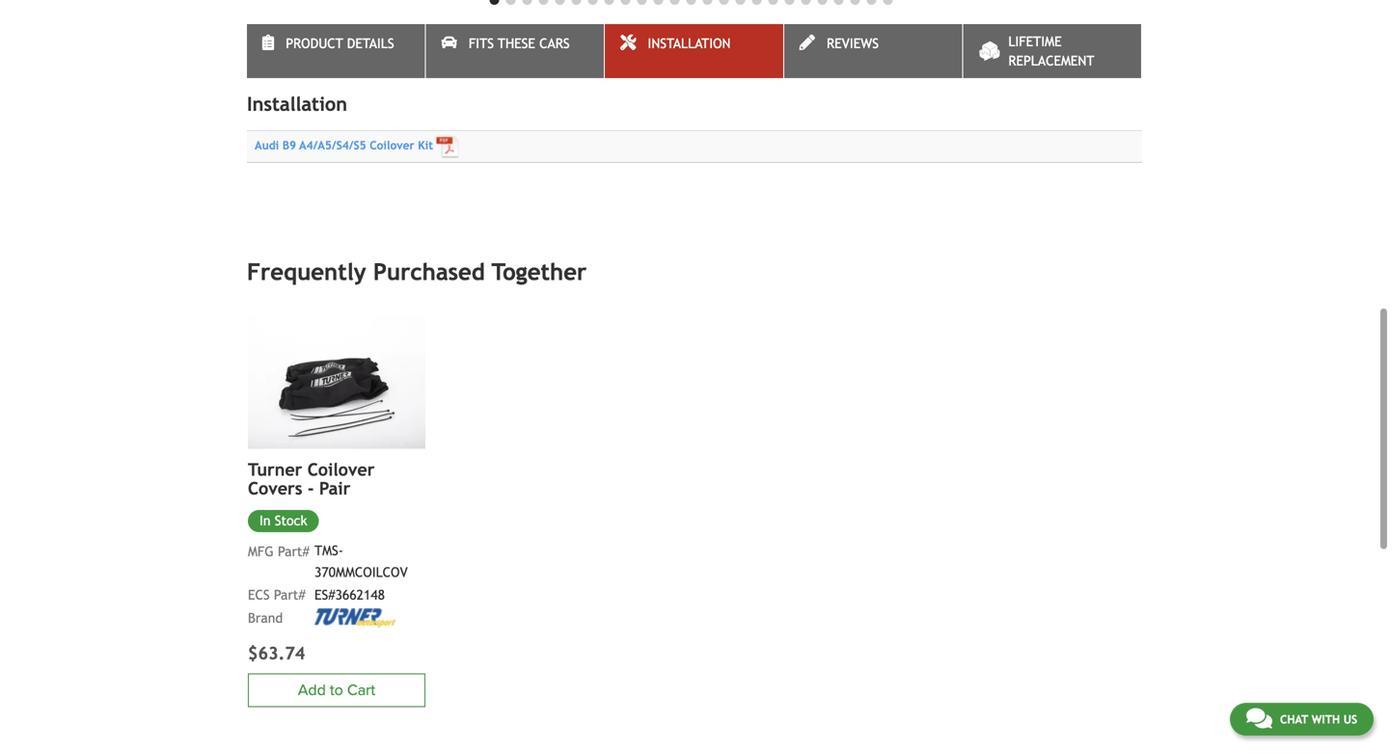 Task type: locate. For each thing, give the bounding box(es) containing it.
with
[[1312, 713, 1340, 727]]

mfg
[[248, 544, 274, 560]]

to
[[330, 682, 343, 700]]

coilover left kit
[[370, 139, 415, 152]]

coilover
[[370, 139, 415, 152], [308, 460, 375, 480]]

add to cart button
[[248, 674, 426, 708]]

reviews
[[827, 36, 879, 51]]

cars
[[540, 36, 570, 51]]

turner coilover covers - pair image
[[248, 316, 426, 449]]

fits these cars
[[469, 36, 570, 51]]

$63.74
[[248, 644, 305, 664]]

coilover right turner
[[308, 460, 375, 480]]

cart
[[347, 682, 375, 700]]

product details link
[[247, 24, 425, 78]]

in stock
[[260, 514, 307, 529]]

fits these cars link
[[426, 24, 604, 78]]

stock
[[275, 514, 307, 529]]

installation
[[648, 36, 731, 51], [247, 93, 347, 115]]

0 horizontal spatial installation
[[247, 93, 347, 115]]

us
[[1344, 713, 1358, 727]]

1 horizontal spatial installation
[[648, 36, 731, 51]]

part#
[[278, 544, 310, 560], [274, 587, 306, 603]]

1 vertical spatial coilover
[[308, 460, 375, 480]]

0 vertical spatial coilover
[[370, 139, 415, 152]]

details
[[347, 36, 394, 51]]

pair
[[319, 479, 351, 499]]

1 vertical spatial installation
[[247, 93, 347, 115]]

fits
[[469, 36, 494, 51]]

audi b9 a4/a5/s4/s5 coilover kit
[[255, 139, 433, 152]]

part# down stock
[[278, 544, 310, 560]]

installation link
[[605, 24, 783, 78]]

ecs
[[248, 587, 270, 603]]

lifetime replacement
[[1009, 34, 1095, 69]]

part# right ecs
[[274, 587, 306, 603]]

audi b9 a4/a5/s4/s5 coilover kit link
[[255, 135, 460, 158]]

brand
[[248, 611, 283, 626]]

purchased
[[373, 259, 485, 286]]

product
[[286, 36, 343, 51]]

product details
[[286, 36, 394, 51]]

0 vertical spatial part#
[[278, 544, 310, 560]]

chat
[[1280, 713, 1309, 727]]

kit
[[418, 139, 433, 152]]

covers
[[248, 479, 302, 499]]

turner
[[248, 460, 302, 480]]

frequently purchased together
[[247, 259, 587, 286]]

lifetime
[[1009, 34, 1062, 49]]



Task type: describe. For each thing, give the bounding box(es) containing it.
together
[[492, 259, 587, 286]]

in
[[260, 514, 271, 529]]

lifetime replacement link
[[963, 24, 1142, 78]]

frequently
[[247, 259, 366, 286]]

turner motorsport image
[[315, 609, 396, 628]]

turner coilover covers - pair
[[248, 460, 375, 499]]

turner coilover covers - pair link
[[248, 460, 426, 499]]

comments image
[[1247, 707, 1273, 730]]

0 vertical spatial installation
[[648, 36, 731, 51]]

1 vertical spatial part#
[[274, 587, 306, 603]]

es#3662148
[[315, 587, 385, 603]]

a4/a5/s4/s5
[[299, 139, 366, 152]]

add to cart
[[298, 682, 375, 700]]

chat with us
[[1280, 713, 1358, 727]]

these
[[498, 36, 535, 51]]

mfg part# tms- 370mmcoilcov ecs part# es#3662148 brand
[[248, 543, 408, 626]]

coilover inside turner coilover covers - pair
[[308, 460, 375, 480]]

chat with us link
[[1230, 703, 1374, 736]]

add
[[298, 682, 326, 700]]

370mmcoilcov
[[315, 565, 408, 581]]

audi
[[255, 139, 279, 152]]

replacement
[[1009, 53, 1095, 69]]

reviews link
[[784, 24, 962, 78]]

b9
[[283, 139, 296, 152]]

-
[[308, 479, 314, 499]]

tms-
[[315, 543, 343, 559]]



Task type: vqa. For each thing, say whether or not it's contained in the screenshot.
The 'Brand'
yes



